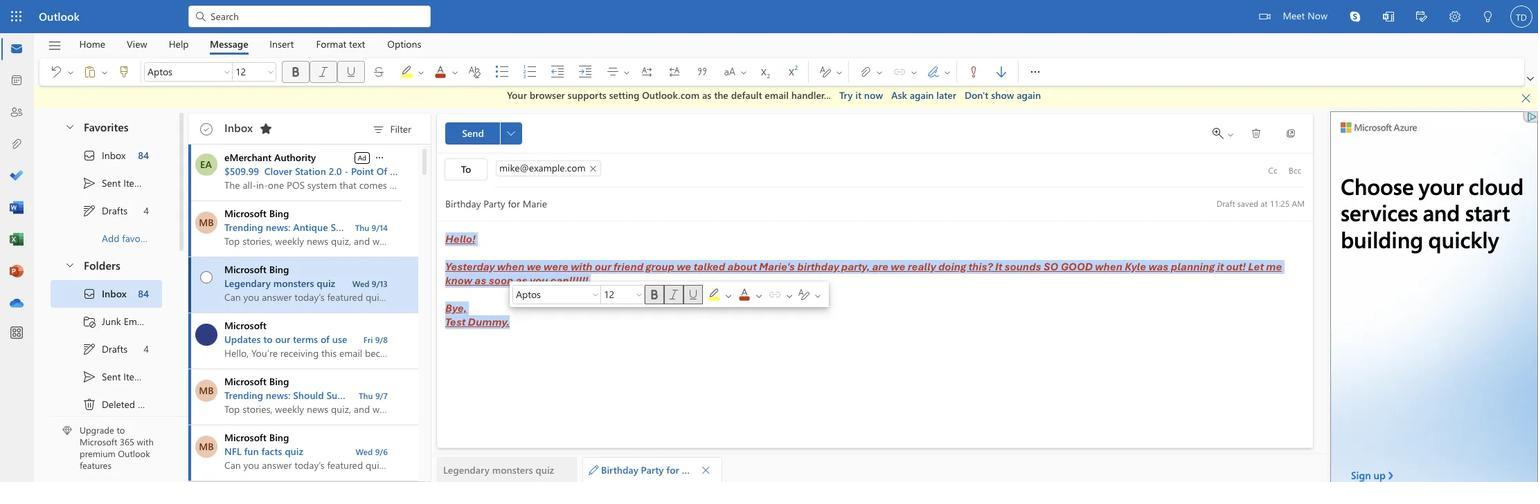 Task type: locate. For each thing, give the bounding box(es) containing it.
 button inside basic text group
[[450, 61, 461, 83]]

increase indent image
[[578, 65, 606, 79]]

message
[[210, 37, 248, 50]]

monsters inside message list list box
[[273, 277, 314, 290]]

 down account manager for test dummy icon
[[1527, 76, 1534, 82]]

 inside tree
[[82, 343, 96, 356]]

 right 
[[1029, 65, 1043, 79]]

microsoft for trending news: should supreme court disqualify trump from… and more
[[224, 375, 267, 388]]

2  inbox from the top
[[82, 287, 127, 301]]

 inside favorites tree
[[82, 176, 96, 190]]

1 horizontal spatial  button
[[1515, 89, 1539, 108]]

at
[[1261, 198, 1268, 209]]

meet now
[[1283, 9, 1328, 22]]

4 up favorite
[[144, 204, 149, 218]]

your
[[507, 89, 527, 102]]

 right 
[[623, 68, 631, 77]]

favorites
[[84, 119, 129, 134]]

microsoft up updates
[[224, 319, 267, 332]]

your browser supports setting outlook.com as the default email handler...
[[507, 89, 831, 102]]

 
[[606, 65, 631, 79]]

microsoft up the fun
[[224, 431, 267, 444]]

microsoft bing image
[[195, 212, 218, 234], [195, 380, 218, 402]]

0 vertical spatial  button
[[1525, 72, 1537, 86]]

2 vertical spatial mb
[[199, 440, 214, 453]]

mike@example.com
[[499, 161, 586, 175]]

 down insert button
[[267, 68, 275, 76]]

Font text field
[[145, 64, 221, 80]]

we right are
[[891, 260, 906, 274]]

2  tree item from the top
[[51, 336, 162, 363]]

 button
[[1515, 89, 1539, 108], [697, 461, 715, 480]]

1 horizontal spatial  button
[[645, 285, 664, 305]]

items up the  deleted items
[[123, 371, 147, 384]]

0 vertical spatial font size text field
[[233, 64, 265, 80]]

Message body, press Alt+F10 to exit text field
[[445, 232, 1305, 425]]

1 4 from the top
[[144, 204, 149, 218]]

view button
[[116, 33, 158, 55]]

1 horizontal spatial monsters
[[492, 464, 533, 477]]

microsoft up features
[[80, 437, 117, 448]]

 sent items up deleted
[[82, 370, 147, 384]]

 inside popup button
[[374, 152, 385, 163]]

 up the ea
[[200, 123, 213, 135]]

bing for facts
[[269, 431, 289, 444]]

microsoft for trending news: antique singer sewing machine values & what… and more
[[224, 207, 267, 220]]

1 vertical spatial select a conversation checkbox
[[191, 370, 224, 402]]

 down format
[[317, 65, 330, 79]]

 birthday party for marie 
[[589, 464, 711, 477]]

ask
[[892, 89, 907, 102]]

 inside  
[[1227, 131, 1235, 139]]

point
[[351, 165, 374, 178]]

 down 'message' "button"
[[223, 68, 231, 76]]

to inside upgrade to microsoft 365 with premium outlook features
[[117, 425, 125, 437]]

microsoft down updates
[[224, 375, 267, 388]]


[[82, 149, 96, 162], [82, 287, 96, 301]]

0 vertical spatial  tree item
[[51, 142, 162, 169]]

1 horizontal spatial legendary
[[443, 464, 490, 477]]

2  tree item from the top
[[51, 363, 162, 391]]

draft
[[1217, 198, 1235, 209]]

 inside select all messages option
[[200, 123, 213, 135]]

$509.99
[[224, 165, 259, 178]]

 
[[723, 65, 748, 79]]

select a conversation checkbox for trending news: should supreme court disqualify trump from… and more
[[191, 370, 224, 402]]

wed left 9/13
[[352, 278, 370, 289]]

font size text field down friend at the bottom of page
[[601, 287, 633, 303]]

 inbox down favorites tree item
[[82, 149, 126, 162]]

 up 
[[82, 287, 96, 301]]

0 vertical spatial 
[[82, 176, 96, 190]]

sent up add
[[102, 177, 121, 190]]

1 vertical spatial outlook
[[118, 448, 150, 460]]

 sent items inside favorites tree
[[82, 176, 147, 190]]

 sent items inside tree
[[82, 370, 147, 384]]

decrease indent image
[[551, 65, 578, 79]]

emerchant
[[224, 151, 272, 164]]

1 mb from the top
[[199, 216, 214, 229]]

 button down the group
[[664, 285, 684, 305]]

 button
[[393, 58, 427, 86], [886, 58, 920, 86], [99, 61, 110, 83], [416, 61, 427, 83], [909, 61, 920, 83], [734, 285, 765, 305], [753, 285, 764, 305], [764, 285, 795, 305], [783, 285, 795, 305]]

fri
[[364, 334, 373, 345]]

 drafts
[[82, 204, 128, 218], [82, 343, 128, 356]]

4 down "email"
[[144, 343, 149, 356]]

use
[[332, 333, 347, 346]]

 inside  
[[835, 68, 844, 77]]

1 vertical spatial trending
[[224, 389, 263, 402]]

to right updates
[[263, 333, 273, 346]]

help button
[[158, 33, 199, 55]]

 button left 'favorites'
[[57, 114, 81, 140]]

 down friend at the bottom of page
[[635, 291, 644, 299]]

 inbox inside favorites tree
[[82, 149, 126, 162]]


[[201, 123, 212, 134]]

trending down updates
[[224, 389, 263, 402]]

 sent items up add
[[82, 176, 147, 190]]

 left folders
[[64, 260, 76, 271]]

select a conversation checkbox down the microsoft icon
[[191, 370, 224, 402]]

 inside  birthday party for marie 
[[701, 466, 711, 476]]

 button for  button related to  button under friend at the bottom of page
[[684, 285, 703, 305]]

 for  deleted items
[[82, 398, 96, 412]]

2 4 from the top
[[144, 343, 149, 356]]

options
[[387, 37, 421, 50]]

1 vertical spatial to
[[117, 425, 125, 437]]

application
[[0, 0, 1539, 483]]

0 vertical spatial thu
[[355, 222, 369, 233]]

1  from the top
[[200, 123, 213, 135]]

1 vertical spatial  button
[[645, 285, 664, 305]]

was
[[1149, 260, 1169, 274]]

0 vertical spatial legendary monsters quiz
[[224, 277, 335, 290]]

don't show again button
[[965, 89, 1041, 103]]

1 select a conversation checkbox from the top
[[191, 257, 224, 287]]

0 horizontal spatial legendary
[[224, 277, 271, 290]]

1 vertical spatial 
[[507, 129, 515, 138]]

1 vertical spatial thu
[[359, 390, 373, 401]]

 button down account manager for test dummy icon
[[1525, 72, 1537, 86]]

microsoft bing image inside mb option
[[195, 212, 218, 234]]

0 vertical spatial 
[[317, 65, 330, 79]]

insert
[[270, 37, 294, 50]]

1 vertical spatial font size text field
[[601, 287, 633, 303]]

2  drafts from the top
[[82, 343, 128, 356]]

1 vertical spatial 
[[701, 466, 711, 476]]

1 vertical spatial legendary
[[443, 464, 490, 477]]

 down birthday
[[797, 288, 811, 302]]

 button
[[110, 61, 138, 83]]

 tree item
[[51, 169, 162, 197], [51, 363, 162, 391]]

trending down the $509.99
[[224, 221, 263, 234]]

1 vertical spatial  button
[[664, 285, 684, 305]]

thu for sewing
[[355, 222, 369, 233]]

microsoft for nfl fun facts quiz
[[224, 431, 267, 444]]

add
[[102, 232, 120, 245]]

legendary monsters quiz inside message list list box
[[224, 277, 335, 290]]

 button down insert button
[[282, 61, 310, 83]]

calendar image
[[10, 74, 24, 88]]

yesterday when we were with our friend group we talked about marie's birthday party, are we really doing this? it sounds so good when kyle was planning it out! let me know as soon as you can!!!!!!
[[445, 260, 1283, 288]]

0 vertical spatial 84
[[138, 149, 149, 162]]

0 vertical spatial  button
[[282, 61, 310, 83]]

2 news: from the top
[[266, 389, 291, 402]]

drafts up add
[[102, 204, 128, 218]]

more right from…
[[523, 389, 546, 402]]

ea
[[200, 158, 212, 171]]


[[995, 65, 1009, 79]]

1 vertical spatial  sent items
[[82, 370, 147, 384]]

1 vertical spatial sent
[[102, 371, 121, 384]]

2 again from the left
[[1017, 89, 1041, 102]]

0 horizontal spatial  button
[[500, 122, 522, 144]]

quiz right facts
[[285, 445, 303, 458]]

microsoft bing image down emerchant authority image
[[195, 212, 218, 234]]

out!
[[1226, 260, 1246, 274]]

 right the 
[[100, 68, 109, 77]]

0 vertical spatial as
[[702, 89, 712, 102]]

select a conversation checkbox down mb option
[[191, 257, 224, 287]]

1 horizontal spatial  button
[[664, 285, 684, 305]]

to inside message list list box
[[263, 333, 273, 346]]

message list section
[[188, 110, 553, 483]]

bullets image
[[495, 65, 523, 79]]

to right upgrade
[[117, 425, 125, 437]]

select a conversation checkbox containing 
[[191, 257, 224, 287]]

premium features image
[[62, 427, 72, 437]]

tree
[[51, 280, 162, 483]]

again
[[910, 89, 934, 102], [1017, 89, 1041, 102]]

mb inside option
[[199, 216, 214, 229]]

party,
[[842, 260, 870, 274]]

 button
[[1339, 0, 1372, 33]]

again right ask in the right top of the page
[[910, 89, 934, 102]]

 button left folders
[[57, 253, 81, 278]]

tab list containing home
[[69, 33, 432, 55]]

0 horizontal spatial 
[[701, 466, 711, 476]]

1 vertical spatial mb
[[199, 384, 214, 397]]

tab list
[[69, 33, 432, 55]]


[[372, 123, 386, 137]]

 for 
[[289, 65, 303, 79]]

1 horizontal spatial we
[[677, 260, 692, 274]]

1 microsoft bing image from the top
[[195, 212, 218, 234]]

 inside favorites tree
[[82, 204, 96, 218]]

1 vertical spatial  inbox
[[82, 287, 127, 301]]

when
[[497, 260, 525, 274], [1095, 260, 1123, 274]]

 button
[[1472, 0, 1505, 35]]

1 horizontal spatial 
[[1029, 65, 1043, 79]]

0 vertical spatial 
[[819, 65, 833, 79]]

microsoft bing for nfl fun facts quiz
[[224, 431, 289, 444]]

0 vertical spatial inbox
[[224, 121, 253, 135]]

1  from the top
[[82, 149, 96, 162]]

 inside dropdown button
[[1029, 65, 1043, 79]]

Font size text field
[[233, 64, 265, 80], [601, 287, 633, 303]]

 down the group
[[667, 288, 681, 302]]

  
[[648, 288, 700, 302]]

 button inside basic text group
[[416, 61, 427, 83]]

items up favorite
[[123, 177, 147, 190]]

monsters inside legendary monsters quiz button
[[492, 464, 533, 477]]

0 vertical spatial legendary
[[224, 277, 271, 290]]

superscript image
[[785, 65, 813, 79]]

 up  tree item
[[82, 370, 96, 384]]

 inside folders tree item
[[64, 260, 76, 271]]

 drafts inside favorites tree
[[82, 204, 128, 218]]

2 horizontal spatial quiz
[[536, 464, 554, 477]]

1 horizontal spatial  button
[[684, 285, 703, 305]]

 button left 
[[337, 61, 365, 83]]

1  from the top
[[82, 204, 96, 218]]

 button right send
[[500, 122, 522, 144]]

kyle
[[1125, 260, 1147, 274]]

1  from the top
[[82, 176, 96, 190]]

1 horizontal spatial when
[[1095, 260, 1123, 274]]

 tree item
[[51, 197, 162, 225], [51, 336, 162, 363]]

0 vertical spatial it
[[856, 89, 862, 102]]

0 horizontal spatial outlook
[[39, 9, 80, 24]]

 
[[927, 65, 952, 79]]

 inside button
[[1251, 128, 1262, 139]]

font size text field inside basic text group
[[233, 64, 265, 80]]

thu left 9/7 at the left of the page
[[359, 390, 373, 401]]

 button for  button underneath insert button
[[310, 61, 337, 83]]

1 vertical spatial monsters
[[492, 464, 533, 477]]

0 horizontal spatial 
[[507, 129, 515, 138]]

2 trending from the top
[[224, 389, 263, 402]]

0 vertical spatial items
[[123, 177, 147, 190]]

 tree item
[[51, 142, 162, 169], [51, 280, 162, 308]]

 down talked
[[687, 288, 700, 302]]

2 vertical spatial quiz
[[536, 464, 554, 477]]

0 horizontal spatial text highlight color image
[[400, 65, 427, 79]]

 sent items for first  tree item from the top of the page
[[82, 176, 147, 190]]

singer
[[331, 221, 359, 234]]

the
[[714, 89, 729, 102]]

when left kyle in the bottom right of the page
[[1095, 260, 1123, 274]]

 inside favorites tree
[[82, 149, 96, 162]]

4 inside favorites tree
[[144, 204, 149, 218]]

browser
[[530, 89, 565, 102]]

with right were
[[571, 260, 593, 274]]

and right what…
[[511, 221, 527, 234]]

0 horizontal spatial  button
[[697, 461, 715, 480]]

84 down favorites tree item
[[138, 149, 149, 162]]

1 horizontal spatial 
[[648, 288, 662, 302]]

inbox down favorites tree item
[[102, 149, 126, 162]]

select a conversation checkbox for legendary monsters quiz
[[191, 257, 224, 287]]

microsoft bing image inside select a conversation checkbox
[[195, 380, 218, 402]]

1 vertical spatial quiz
[[285, 445, 303, 458]]

 button down talked
[[684, 285, 703, 305]]

 inside basic text group
[[289, 65, 303, 79]]

news: for antique
[[266, 221, 291, 234]]

 right  on the top right of page
[[876, 68, 884, 77]]

0 horizontal spatial when
[[497, 260, 525, 274]]


[[1350, 11, 1361, 22]]

1 horizontal spatial our
[[595, 260, 612, 274]]

upgrade
[[80, 425, 114, 437]]

0 vertical spatial  button
[[337, 61, 365, 83]]

1 vertical spatial items
[[123, 371, 147, 384]]

from…
[[472, 389, 501, 402]]

0 vertical spatial quiz
[[317, 277, 335, 290]]

0 vertical spatial 
[[344, 65, 358, 79]]

 inbox
[[82, 149, 126, 162], [82, 287, 127, 301]]

0 horizontal spatial 
[[374, 152, 385, 163]]

0 horizontal spatial 
[[317, 65, 330, 79]]

Select a conversation checkbox
[[191, 313, 224, 346]]

0 horizontal spatial we
[[527, 260, 542, 274]]

0 vertical spatial  drafts
[[82, 204, 128, 218]]

message list list box
[[188, 144, 553, 483]]

0 vertical spatial drafts
[[102, 204, 128, 218]]

0 horizontal spatial 
[[82, 398, 96, 412]]

0 horizontal spatial it
[[856, 89, 862, 102]]

outlook inside outlook banner
[[39, 9, 80, 24]]

message button
[[200, 33, 259, 55]]


[[200, 123, 213, 135], [200, 271, 213, 284]]

2 mb from the top
[[199, 384, 214, 397]]

microsoft bing for trending news: should supreme court disqualify trump from… and more
[[224, 375, 289, 388]]

1 horizontal spatial to
[[263, 333, 273, 346]]

what…
[[477, 221, 508, 234]]

 left 
[[344, 65, 358, 79]]

terms
[[293, 333, 318, 346]]

 for  popup button
[[374, 152, 385, 163]]

you
[[530, 274, 548, 288]]

2 select a conversation checkbox from the top
[[191, 370, 224, 402]]

1 microsoft bing from the top
[[224, 207, 289, 220]]

tree containing 
[[51, 280, 162, 483]]

2  from the top
[[200, 271, 213, 284]]

0 horizontal spatial  button
[[310, 61, 337, 83]]

 inside tree item
[[82, 398, 96, 412]]

0 vertical spatial 4
[[144, 204, 149, 218]]

1 trending from the top
[[224, 221, 263, 234]]

1  drafts from the top
[[82, 204, 128, 218]]

 button
[[76, 61, 99, 83]]


[[1286, 128, 1297, 139]]

0 vertical spatial 
[[1251, 128, 1262, 139]]

text highlight color image
[[400, 65, 427, 79], [707, 288, 735, 302]]

1 news: from the top
[[266, 221, 291, 234]]

 down 
[[82, 343, 96, 356]]

1 horizontal spatial text highlight color image
[[707, 288, 735, 302]]

1 vertical spatial 
[[797, 288, 811, 302]]


[[1383, 11, 1394, 22]]

mb inside microsoft bing image
[[199, 440, 214, 453]]

1 drafts from the top
[[102, 204, 128, 218]]

 drafts down  tree item
[[82, 343, 128, 356]]

account manager for test dummy image
[[1511, 6, 1533, 28]]

 button down the group
[[645, 285, 664, 305]]

we left were
[[527, 260, 542, 274]]

0 vertical spatial  inbox
[[82, 149, 126, 162]]

 button
[[42, 61, 65, 83]]

 button
[[1406, 0, 1439, 35]]

legendary
[[224, 277, 271, 290], [443, 464, 490, 477]]

 up m option
[[200, 271, 213, 284]]

 button for  button under friend at the bottom of page
[[664, 285, 684, 305]]

people image
[[10, 106, 24, 120]]

3 mb from the top
[[199, 440, 214, 453]]

 tree item up add favorite tree item
[[51, 169, 162, 197]]

outlook up 
[[39, 9, 80, 24]]

email
[[124, 315, 147, 328]]

0 horizontal spatial 
[[289, 65, 303, 79]]

our left friend at the bottom of page
[[595, 260, 612, 274]]

 button inside favorites tree item
[[57, 114, 81, 140]]

drafts down " junk email"
[[102, 343, 128, 356]]

1 vertical spatial  tree item
[[51, 363, 162, 391]]

quiz
[[317, 277, 335, 290], [285, 445, 303, 458], [536, 464, 554, 477]]

inbox inside 'inbox '
[[224, 121, 253, 135]]

select a conversation checkbox containing mb
[[191, 370, 224, 402]]

0 vertical spatial trending
[[224, 221, 263, 234]]

Select a conversation checkbox
[[191, 201, 224, 234]]

legendary inside message list list box
[[224, 277, 271, 290]]

4 microsoft bing from the top
[[224, 431, 289, 444]]

 left 'favorites'
[[64, 121, 76, 132]]

 inbox down folders tree item
[[82, 287, 127, 301]]

1 vertical spatial 84
[[138, 287, 149, 301]]

bye, test dummy.
[[445, 302, 510, 329]]

inbox up " junk email"
[[102, 287, 127, 301]]

with inside upgrade to microsoft 365 with premium outlook features
[[137, 437, 154, 448]]

 inside reading pane main content
[[507, 129, 515, 138]]

84 inside tree
[[138, 287, 149, 301]]

 button
[[255, 117, 277, 140]]

1 84 from the top
[[138, 149, 149, 162]]

supports
[[568, 89, 607, 102]]

mb inside select a conversation checkbox
[[199, 384, 214, 397]]

0 horizontal spatial with
[[137, 437, 154, 448]]

0 horizontal spatial our
[[275, 333, 290, 346]]

1 vertical spatial 
[[648, 288, 662, 302]]

home
[[79, 37, 105, 50]]

3 microsoft bing from the top
[[224, 375, 289, 388]]

to for microsoft
[[117, 425, 125, 437]]

to do image
[[10, 170, 24, 184]]

it left out! at the right
[[1217, 260, 1224, 274]]

Select a conversation checkbox
[[191, 257, 224, 287], [191, 370, 224, 402]]

2  from the top
[[82, 343, 96, 356]]

2 bing from the top
[[269, 263, 289, 276]]

1 vertical spatial 
[[374, 152, 385, 163]]

1 horizontal spatial 
[[667, 288, 681, 302]]

0 horizontal spatial 
[[344, 65, 358, 79]]

it inside button
[[856, 89, 862, 102]]

 tree item down 'favorites'
[[51, 142, 162, 169]]

0 vertical spatial 
[[82, 149, 96, 162]]

as inside yesterday when we were with our friend group we talked about marie's birthday party, are we really doing this? it sounds so good when kyle was planning it out! let me know as soon as you can!!!!!!
[[475, 274, 487, 288]]

11:25
[[1270, 198, 1290, 209]]

0 vertical spatial mb
[[199, 216, 214, 229]]

1 vertical spatial text highlight color image
[[707, 288, 735, 302]]

1  sent items from the top
[[82, 176, 147, 190]]

Add a subject text field
[[437, 193, 1204, 215]]

2 84 from the top
[[138, 287, 149, 301]]

items right deleted
[[138, 398, 161, 411]]

 inside the  
[[944, 68, 952, 77]]

 button inside basic text group
[[337, 61, 365, 83]]

Select a conversation checkbox
[[191, 426, 224, 458]]


[[47, 38, 62, 53]]

font size text field down 'message' "button"
[[233, 64, 265, 80]]

1  inbox from the top
[[82, 149, 126, 162]]

Search for email, meetings, files and more. field
[[209, 9, 423, 23]]

wed for nfl fun facts quiz
[[356, 446, 373, 458]]


[[117, 65, 131, 79]]

bcc
[[1289, 165, 1302, 176]]

1 vertical spatial it
[[1217, 260, 1224, 274]]

thu 9/14
[[355, 222, 388, 233]]


[[223, 68, 231, 76], [267, 68, 275, 76], [67, 68, 75, 77], [100, 68, 109, 77], [417, 68, 425, 77], [451, 68, 459, 77], [623, 68, 631, 77], [740, 68, 748, 77], [835, 68, 844, 77], [876, 68, 884, 77], [910, 68, 919, 77], [944, 68, 952, 77], [64, 121, 76, 132], [1227, 131, 1235, 139], [64, 260, 76, 271], [592, 291, 600, 299], [635, 291, 644, 299], [724, 291, 734, 301], [754, 291, 764, 301], [785, 291, 795, 301], [814, 292, 822, 301]]

 
[[1213, 128, 1235, 139]]

 right  
[[1251, 128, 1262, 139]]

 down favorites tree item
[[82, 149, 96, 162]]


[[468, 65, 481, 79]]

sent up  tree item
[[102, 371, 121, 384]]

 inbox inside tree
[[82, 287, 127, 301]]

2 vertical spatial items
[[138, 398, 161, 411]]

onedrive image
[[10, 297, 24, 311]]

3 bing from the top
[[269, 375, 289, 388]]


[[1483, 11, 1494, 22]]

1 vertical spatial  button
[[684, 285, 703, 305]]

  
[[785, 288, 822, 302]]

facts
[[261, 445, 282, 458]]

0 vertical spatial 
[[82, 204, 96, 218]]

1 sent from the top
[[102, 177, 121, 190]]

bcc button
[[1284, 159, 1307, 181]]

 right 
[[944, 68, 952, 77]]

wed left 9/6
[[356, 446, 373, 458]]

microsoft down the $509.99
[[224, 207, 267, 220]]

2 microsoft bing from the top
[[224, 263, 289, 276]]

0 horizontal spatial monsters
[[273, 277, 314, 290]]

0 vertical spatial with
[[571, 260, 593, 274]]

4 for first  tree item from the bottom of the application containing outlook
[[144, 343, 149, 356]]

 right superscript icon
[[819, 65, 833, 79]]

we right the group
[[677, 260, 692, 274]]

 down the group
[[648, 288, 662, 302]]

 for   
[[648, 288, 662, 302]]

 for 
[[1251, 128, 1262, 139]]

2 microsoft bing image from the top
[[195, 380, 218, 402]]

text highlight color image down options button
[[400, 65, 427, 79]]

drafts inside favorites tree
[[102, 204, 128, 218]]

microsoft bing image for trending news: should supreme court disqualify trump from… and more
[[195, 380, 218, 402]]

4 bing from the top
[[269, 431, 289, 444]]

with inside yesterday when we were with our friend group we talked about marie's birthday party, are we really doing this? it sounds so good when kyle was planning it out! let me know as soon as you can!!!!!!
[[571, 260, 593, 274]]

1 bing from the top
[[269, 207, 289, 220]]

thu left the 9/14
[[355, 222, 369, 233]]

 button
[[337, 61, 365, 83], [684, 285, 703, 305]]

legendary inside button
[[443, 464, 490, 477]]

it right the try
[[856, 89, 862, 102]]

 inside select a conversation checkbox
[[200, 271, 213, 284]]

we
[[527, 260, 542, 274], [677, 260, 692, 274], [891, 260, 906, 274]]

1 vertical spatial with
[[137, 437, 154, 448]]

inbox inside favorites tree
[[102, 149, 126, 162]]

84 inside favorites tree
[[138, 149, 149, 162]]

2  sent items from the top
[[82, 370, 147, 384]]

0 vertical spatial  sent items
[[82, 176, 147, 190]]

0 vertical spatial 
[[289, 65, 303, 79]]

quiz left wed 9/13
[[317, 277, 335, 290]]

as left 'the'
[[702, 89, 712, 102]]

mb down emerchant authority image
[[199, 216, 214, 229]]

 up the try
[[835, 68, 844, 77]]

 
[[49, 65, 75, 79]]

 button down format
[[310, 61, 337, 83]]

news: left antique
[[266, 221, 291, 234]]

font color image
[[738, 288, 765, 302]]

with right 365
[[137, 437, 154, 448]]

legendary monsters quiz button
[[437, 458, 577, 483]]

4 inside tree
[[144, 343, 149, 356]]

1  tree item from the top
[[51, 169, 162, 197]]

news: left should
[[266, 389, 291, 402]]

 down birthday
[[814, 292, 822, 301]]



Task type: describe. For each thing, give the bounding box(es) containing it.
reading pane main content
[[432, 108, 1327, 483]]


[[589, 466, 599, 476]]

 button
[[1277, 122, 1305, 144]]

with for 365
[[137, 437, 154, 448]]

 for  popup button within reading pane main content
[[507, 129, 515, 138]]

outlook inside upgrade to microsoft 365 with premium outlook features
[[118, 448, 150, 460]]

2  tree item from the top
[[51, 280, 162, 308]]


[[640, 65, 654, 79]]

font size text field for  button under 'message' "button"
[[233, 64, 265, 80]]

microsoft bing for legendary monsters quiz
[[224, 263, 289, 276]]

trump
[[441, 389, 470, 402]]

trending for trending news: should supreme court disqualify trump from… and more
[[224, 389, 263, 402]]


[[1213, 128, 1224, 139]]

files image
[[10, 138, 24, 152]]

 button
[[988, 61, 1016, 83]]

 
[[819, 65, 844, 79]]

 button inside folders tree item
[[57, 253, 81, 278]]


[[83, 65, 97, 79]]

 button for  button corresponding to  button underneath insert button
[[282, 61, 310, 83]]

to for our
[[263, 333, 273, 346]]

1 horizontal spatial quiz
[[317, 277, 335, 290]]

talked
[[694, 260, 725, 274]]

0 horizontal spatial 
[[797, 288, 811, 302]]

 inbox for second  tree item from the top
[[82, 287, 127, 301]]

premium
[[80, 448, 115, 460]]

items inside the  deleted items
[[138, 398, 161, 411]]

0 vertical spatial  button
[[1515, 89, 1539, 108]]

more apps image
[[10, 327, 24, 341]]

 button down friend at the bottom of page
[[634, 285, 645, 305]]

 button down insert button
[[265, 62, 276, 82]]

should
[[293, 389, 324, 402]]

microsoft bing for trending news: antique singer sewing machine values & what… and more
[[224, 207, 289, 220]]

 tree item
[[51, 391, 162, 419]]

send button
[[445, 122, 501, 144]]

1  tree item from the top
[[51, 142, 162, 169]]

setting
[[609, 89, 640, 102]]

nfl fun facts quiz
[[224, 445, 303, 458]]

 button for  button related to  button under friend at the bottom of page
[[645, 285, 664, 305]]

 button for  button corresponding to  button underneath insert button
[[337, 61, 365, 83]]

wed for legendary monsters quiz
[[352, 278, 370, 289]]

am
[[1292, 198, 1305, 209]]

include group
[[852, 58, 954, 86]]

sounds
[[1005, 260, 1042, 274]]

365
[[120, 437, 134, 448]]

antique
[[293, 221, 328, 234]]

 for  dropdown button
[[1029, 65, 1043, 79]]

 inside favorites tree item
[[64, 121, 76, 132]]

1 again from the left
[[910, 89, 934, 102]]

sewing
[[361, 221, 393, 234]]

3 we from the left
[[891, 260, 906, 274]]

microsoft inside upgrade to microsoft 365 with premium outlook features
[[80, 437, 117, 448]]

clipboard group
[[42, 58, 138, 86]]

it
[[995, 260, 1003, 274]]

disqualify
[[396, 389, 439, 402]]

quiz inside button
[[536, 464, 554, 477]]


[[49, 65, 63, 79]]

mail image
[[10, 42, 24, 56]]

0 vertical spatial more
[[530, 221, 553, 234]]

trending for trending news: antique singer sewing machine values & what… and more
[[224, 221, 263, 234]]

 left 
[[910, 68, 919, 77]]

 inside ' '
[[740, 68, 748, 77]]

 
[[859, 65, 884, 79]]

supreme
[[327, 389, 366, 402]]

bing for quiz
[[269, 263, 289, 276]]

1 we from the left
[[527, 260, 542, 274]]

authority
[[274, 151, 316, 164]]

microsoft bing image
[[195, 436, 218, 458]]

numbering image
[[523, 65, 551, 79]]

left-rail-appbar navigation
[[3, 33, 30, 320]]

excel image
[[10, 233, 24, 247]]

1 vertical spatial  button
[[697, 461, 715, 480]]

 button down 'message' "button"
[[222, 62, 233, 82]]

thu for court
[[359, 390, 373, 401]]

tags group
[[960, 58, 1016, 86]]

2 sent from the top
[[102, 371, 121, 384]]

 button inside clipboard 'group'
[[99, 61, 110, 83]]

news: for should
[[266, 389, 291, 402]]

bing for should
[[269, 375, 289, 388]]

9/6
[[375, 446, 388, 458]]

send
[[462, 126, 484, 140]]

1 vertical spatial more
[[523, 389, 546, 402]]

To text field
[[495, 161, 1262, 179]]


[[606, 65, 620, 79]]

 button
[[960, 61, 988, 83]]

group
[[646, 260, 675, 274]]

fun
[[244, 445, 259, 458]]

inbox inside tree
[[102, 287, 127, 301]]

later
[[937, 89, 957, 102]]

outlook link
[[39, 0, 80, 33]]

favorites tree
[[51, 108, 162, 253]]


[[259, 122, 273, 135]]

folders tree item
[[51, 253, 162, 280]]

our inside message list list box
[[275, 333, 290, 346]]

1 vertical spatial and
[[504, 389, 521, 402]]

good
[[1061, 260, 1093, 274]]

add favorite tree item
[[51, 225, 162, 253]]

 for first  tree item from the bottom of the application containing outlook
[[82, 343, 96, 356]]

marie's
[[759, 260, 795, 274]]

font size text field for  button right of can!!!!!!
[[601, 287, 633, 303]]

 inbox for second  tree item from the bottom
[[82, 149, 126, 162]]

 inside  
[[623, 68, 631, 77]]

 button inside reading pane main content
[[500, 122, 522, 144]]

0 vertical spatial text highlight color image
[[400, 65, 427, 79]]

sent inside favorites tree
[[102, 177, 121, 190]]

1 horizontal spatial  button
[[1525, 72, 1537, 86]]

 for 2nd  tree item from the bottom
[[82, 204, 96, 218]]

are
[[872, 260, 889, 274]]

bye,
[[445, 302, 467, 316]]

emerchant authority image
[[195, 153, 217, 176]]

know
[[445, 274, 472, 288]]

2 we from the left
[[677, 260, 692, 274]]

 for rightmost  popup button
[[1527, 76, 1534, 82]]


[[1450, 11, 1461, 22]]

with for were
[[571, 260, 593, 274]]

wed 9/13
[[352, 278, 388, 289]]

 button
[[41, 34, 69, 57]]


[[696, 65, 709, 79]]

ask again later
[[892, 89, 957, 102]]

trending news: should supreme court disqualify trump from… and more
[[224, 389, 546, 402]]

Font text field
[[513, 287, 590, 303]]

fri 9/8
[[364, 334, 388, 345]]

1  tree item from the top
[[51, 197, 162, 225]]

2  from the top
[[82, 370, 96, 384]]

don't
[[965, 89, 989, 102]]

 sent items for 1st  tree item from the bottom of the page
[[82, 370, 147, 384]]

 left font color icon
[[724, 291, 734, 301]]

microsoft for legendary monsters quiz
[[224, 263, 267, 276]]

&
[[467, 221, 474, 234]]

inbox heading
[[224, 113, 277, 144]]

1 when from the left
[[497, 260, 525, 274]]

sale
[[390, 165, 408, 178]]

 inside the ' '
[[100, 68, 109, 77]]

 button
[[461, 61, 488, 83]]

4 for 2nd  tree item from the bottom
[[144, 204, 149, 218]]

 inside  
[[876, 68, 884, 77]]

favorite
[[122, 232, 154, 245]]

9/14
[[372, 222, 388, 233]]

format text button
[[306, 33, 376, 55]]

of
[[377, 165, 387, 178]]

 inside  
[[67, 68, 75, 77]]

 button
[[1372, 0, 1406, 35]]

$509.99 clover station 2.0 - point of sale bundle
[[224, 165, 441, 178]]

outlook banner
[[0, 0, 1539, 35]]

 inside button
[[317, 65, 330, 79]]

microsoft image
[[195, 324, 218, 346]]

try it now
[[840, 89, 883, 102]]

deleted
[[102, 398, 135, 411]]

values
[[436, 221, 464, 234]]

favorites tree item
[[51, 114, 162, 142]]

items inside favorites tree
[[123, 177, 147, 190]]

basic text group
[[144, 58, 813, 86]]

wed 9/6
[[356, 446, 388, 458]]


[[859, 65, 873, 79]]

 left font color image
[[417, 68, 425, 77]]

2 drafts from the top
[[102, 343, 128, 356]]

1 horizontal spatial 
[[1521, 93, 1532, 104]]

 down about
[[754, 291, 764, 301]]

mb for nfl fun facts quiz
[[199, 440, 214, 453]]

soon as
[[489, 274, 528, 288]]

 search field
[[188, 0, 431, 31]]

our inside yesterday when we were with our friend group we talked about marie's birthday party, are we really doing this? it sounds so good when kyle was planning it out! let me know as soon as you can!!!!!!
[[595, 260, 612, 274]]

Select all messages checkbox
[[197, 119, 216, 139]]

 down the marie's
[[785, 291, 795, 301]]

 button inside clipboard 'group'
[[65, 61, 76, 83]]

legendary monsters quiz inside button
[[443, 464, 554, 477]]

subscript image
[[757, 65, 785, 79]]

0 horizontal spatial quiz
[[285, 445, 303, 458]]

1 vertical spatial 
[[687, 288, 700, 302]]

word image
[[10, 202, 24, 215]]

 button
[[633, 61, 661, 83]]

bing for antique
[[269, 207, 289, 220]]

1 horizontal spatial 
[[819, 65, 833, 79]]

microsoft bing image for trending news: antique singer sewing machine values & what… and more
[[195, 212, 218, 234]]

were
[[544, 260, 569, 274]]

application containing outlook
[[0, 0, 1539, 483]]


[[1417, 11, 1428, 22]]

court
[[368, 389, 393, 402]]

mb for trending news: should supreme court disqualify trump from… and more
[[199, 384, 214, 397]]

mb for trending news: antique singer sewing machine values & what… and more
[[199, 216, 214, 229]]


[[1260, 11, 1271, 22]]

1 vertical spatial 
[[667, 288, 681, 302]]

 button
[[1439, 0, 1472, 35]]

 inside button
[[344, 65, 358, 79]]

0 vertical spatial and
[[511, 221, 527, 234]]

 button right can!!!!!!
[[590, 285, 601, 305]]

 left  button
[[451, 68, 459, 77]]

tree inside application
[[51, 280, 162, 483]]

 right font text field
[[592, 291, 600, 299]]

font color image
[[434, 65, 461, 79]]


[[372, 65, 386, 79]]


[[723, 65, 737, 79]]

it inside yesterday when we were with our friend group we talked about marie's birthday party, are we really doing this? it sounds so good when kyle was planning it out! let me know as soon as you can!!!!!!
[[1217, 260, 1224, 274]]

 tree item
[[51, 308, 162, 336]]

2 when from the left
[[1095, 260, 1123, 274]]

powerpoint image
[[10, 265, 24, 279]]

9/8
[[375, 334, 388, 345]]

format
[[316, 37, 347, 50]]

2  from the top
[[82, 287, 96, 301]]

 button inside the include group
[[909, 61, 920, 83]]

1 horizontal spatial as
[[702, 89, 712, 102]]

marie
[[682, 464, 707, 477]]



Task type: vqa. For each thing, say whether or not it's contained in the screenshot.

yes



